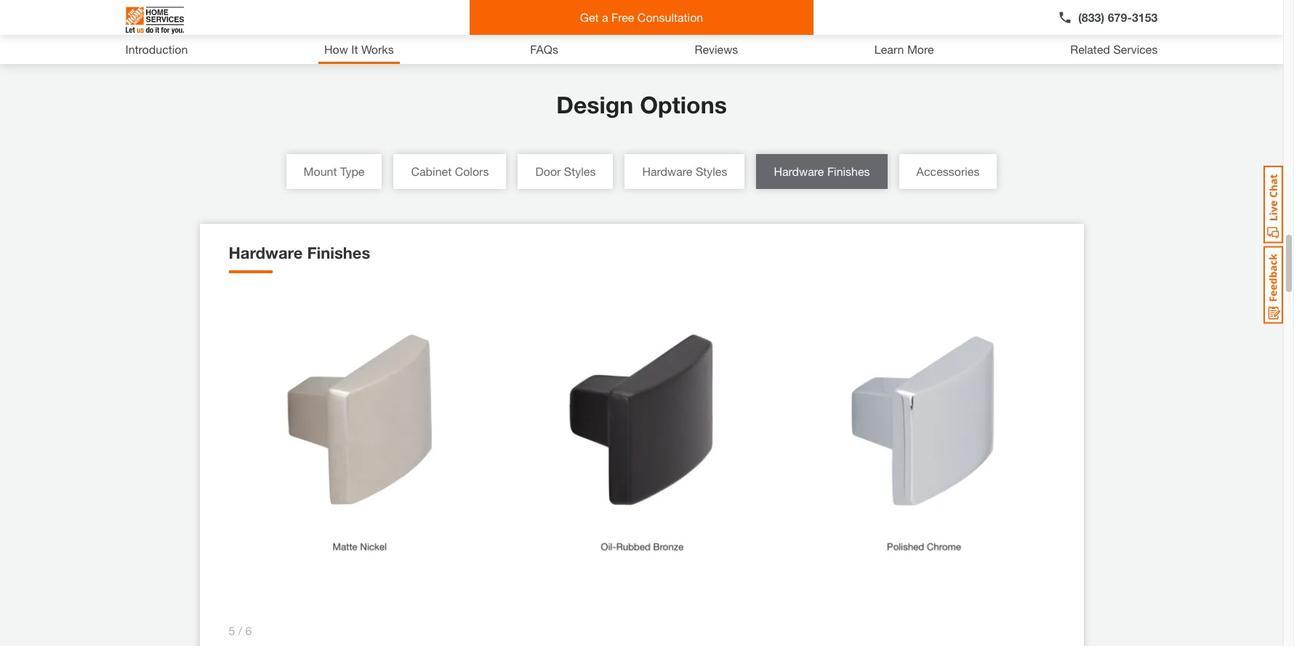 Task type: describe. For each thing, give the bounding box(es) containing it.
options
[[640, 91, 727, 119]]

design options
[[556, 91, 727, 119]]

do it for you logo image
[[125, 1, 184, 40]]

679-
[[1108, 10, 1132, 24]]

get a free consultation button
[[470, 0, 814, 35]]

reviews
[[695, 42, 738, 56]]

(833)
[[1078, 10, 1105, 24]]

(833) 679-3153 link
[[1058, 9, 1158, 26]]

feedback link image
[[1264, 246, 1283, 324]]

0 horizontal spatial hardware finishes
[[229, 244, 370, 263]]

live chat image
[[1264, 166, 1283, 244]]

cabinet colors
[[411, 165, 489, 178]]

mount type
[[304, 165, 365, 178]]

styles for hardware styles
[[696, 165, 727, 178]]

door
[[536, 165, 561, 178]]

mount type button
[[286, 154, 382, 189]]

finishes inside button
[[827, 165, 870, 178]]

how
[[324, 42, 348, 56]]

cabinet
[[411, 165, 452, 178]]

accessories button
[[899, 154, 997, 189]]

5 / 6
[[229, 624, 252, 637]]

1 vertical spatial finishes
[[307, 244, 370, 263]]

learn more
[[875, 42, 934, 56]]

accessories
[[917, 165, 980, 178]]

hardware for hardware finishes button
[[774, 165, 824, 178]]

6
[[246, 624, 252, 637]]

colors
[[455, 165, 489, 178]]

type
[[340, 165, 365, 178]]

related
[[1071, 42, 1110, 56]]



Task type: locate. For each thing, give the bounding box(es) containing it.
1 vertical spatial hardware finishes
[[229, 244, 370, 263]]

1 horizontal spatial hardware finishes
[[774, 165, 870, 178]]

hardware styles button
[[625, 154, 745, 189]]

2 styles from the left
[[696, 165, 727, 178]]

styles down options
[[696, 165, 727, 178]]

1 styles from the left
[[564, 165, 596, 178]]

3153
[[1132, 10, 1158, 24]]

hardware styles
[[642, 165, 727, 178]]

it
[[351, 42, 358, 56]]

styles
[[564, 165, 596, 178], [696, 165, 727, 178]]

door styles button
[[518, 154, 613, 189]]

more
[[907, 42, 934, 56]]

hardware
[[642, 165, 693, 178], [774, 165, 824, 178], [229, 244, 303, 263]]

works
[[361, 42, 394, 56]]

0 horizontal spatial finishes
[[307, 244, 370, 263]]

hardware finishes button
[[757, 154, 888, 189]]

cabinet colors button
[[394, 154, 506, 189]]

5
[[229, 624, 235, 637]]

get
[[580, 10, 599, 24]]

0 vertical spatial hardware finishes
[[774, 165, 870, 178]]

hardware finishes
[[774, 165, 870, 178], [229, 244, 370, 263]]

introduction
[[125, 42, 188, 56]]

related services
[[1071, 42, 1158, 56]]

services
[[1114, 42, 1158, 56]]

0 horizontal spatial styles
[[564, 165, 596, 178]]

a
[[602, 10, 608, 24]]

consultation
[[638, 10, 703, 24]]

hardware for hardware styles button
[[642, 165, 693, 178]]

1 horizontal spatial hardware
[[642, 165, 693, 178]]

door styles
[[536, 165, 596, 178]]

/
[[238, 624, 242, 637]]

hardware finishes inside button
[[774, 165, 870, 178]]

faqs
[[530, 42, 558, 56]]

finishes
[[827, 165, 870, 178], [307, 244, 370, 263]]

0 vertical spatial finishes
[[827, 165, 870, 178]]

get a free consultation
[[580, 10, 703, 24]]

2 horizontal spatial hardware
[[774, 165, 824, 178]]

1 horizontal spatial styles
[[696, 165, 727, 178]]

design
[[556, 91, 634, 119]]

1 horizontal spatial finishes
[[827, 165, 870, 178]]

how it works
[[324, 42, 394, 56]]

0 horizontal spatial hardware
[[229, 244, 303, 263]]

free
[[612, 10, 634, 24]]

mount
[[304, 165, 337, 178]]

infopod - hardware finish + style - image image
[[229, 291, 1055, 605]]

styles right door
[[564, 165, 596, 178]]

(833) 679-3153
[[1078, 10, 1158, 24]]

styles for door styles
[[564, 165, 596, 178]]

learn
[[875, 42, 904, 56]]



Task type: vqa. For each thing, say whether or not it's contained in the screenshot.
Hardware Finishes to the bottom
yes



